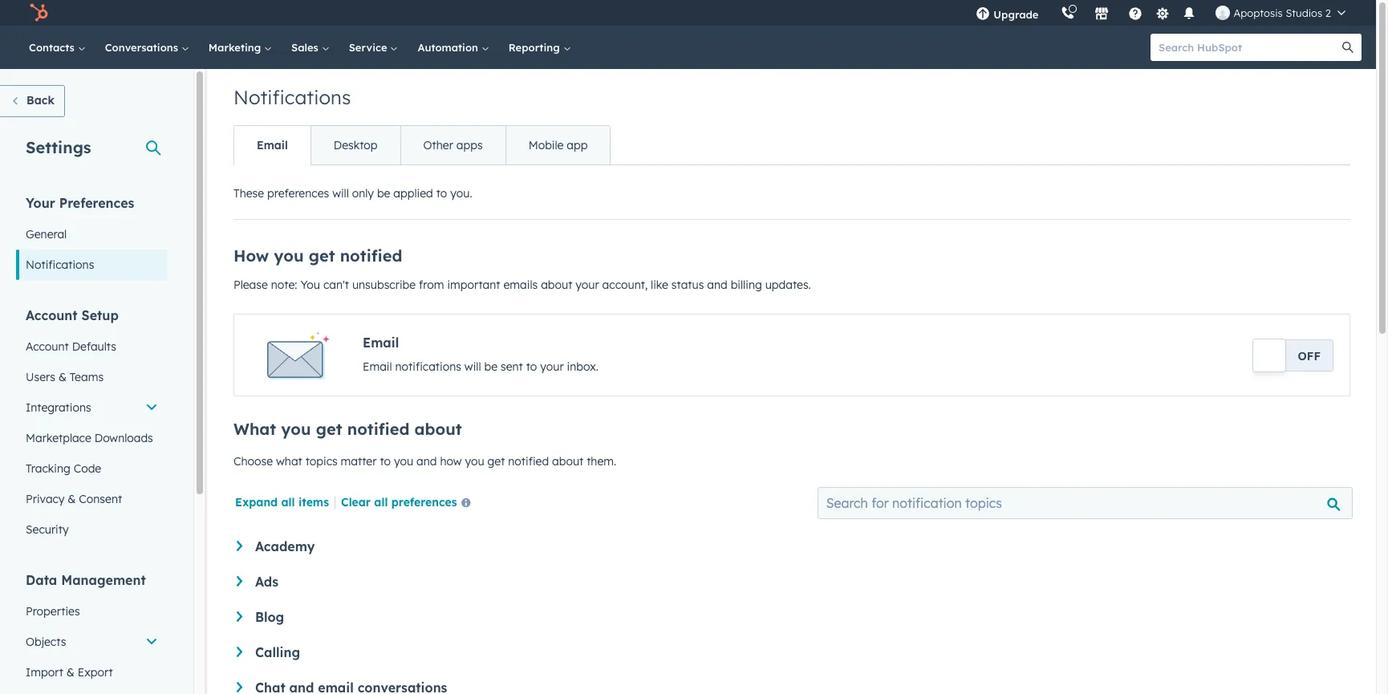 Task type: locate. For each thing, give the bounding box(es) containing it.
general link
[[16, 219, 168, 250]]

0 vertical spatial caret image
[[237, 576, 242, 587]]

tracking code link
[[16, 454, 168, 484]]

0 vertical spatial will
[[332, 186, 349, 201]]

menu
[[965, 0, 1357, 26]]

tracking
[[26, 462, 70, 476]]

users & teams link
[[16, 362, 168, 393]]

0 vertical spatial &
[[59, 370, 67, 385]]

notified up matter at the left bottom of the page
[[347, 419, 410, 439]]

1 vertical spatial to
[[526, 360, 537, 374]]

1 horizontal spatial will
[[465, 360, 481, 374]]

you.
[[451, 186, 473, 201]]

your
[[576, 278, 599, 292], [540, 360, 564, 374]]

caret image
[[237, 576, 242, 587], [237, 612, 242, 622], [237, 682, 242, 693]]

these preferences will only be applied to you.
[[234, 186, 473, 201]]

hubspot image
[[29, 3, 48, 22]]

will left sent
[[465, 360, 481, 374]]

2 account from the top
[[26, 340, 69, 354]]

you up "note:" at the top of the page
[[274, 246, 304, 266]]

import & export link
[[16, 657, 168, 688]]

account for account defaults
[[26, 340, 69, 354]]

preferences
[[267, 186, 329, 201], [392, 495, 457, 510]]

caret image left the calling
[[237, 647, 242, 657]]

what you get notified about
[[234, 419, 462, 439]]

search button
[[1335, 34, 1362, 61]]

about left them.
[[552, 454, 584, 469]]

1 vertical spatial be
[[484, 360, 498, 374]]

1 vertical spatial caret image
[[237, 612, 242, 622]]

teams
[[70, 370, 104, 385]]

2 vertical spatial caret image
[[237, 682, 242, 693]]

objects
[[26, 635, 66, 649]]

integrations button
[[16, 393, 168, 423]]

menu containing apoptosis studios 2
[[965, 0, 1357, 26]]

other apps
[[424, 138, 483, 153]]

2 caret image from the top
[[237, 612, 242, 622]]

ads
[[255, 574, 279, 590]]

blog
[[255, 609, 284, 625]]

1 all from the left
[[281, 495, 295, 510]]

defaults
[[72, 340, 116, 354]]

get right how
[[488, 454, 505, 469]]

caret image left academy
[[237, 541, 242, 551]]

clear
[[341, 495, 371, 510]]

your left inbox.
[[540, 360, 564, 374]]

0 vertical spatial notifications
[[234, 85, 351, 109]]

2 vertical spatial &
[[66, 665, 75, 680]]

& inside import & export link
[[66, 665, 75, 680]]

export
[[78, 665, 113, 680]]

0 vertical spatial and
[[707, 278, 728, 292]]

can't
[[323, 278, 349, 292]]

about up how
[[415, 419, 462, 439]]

apps
[[457, 138, 483, 153]]

mobile app
[[529, 138, 588, 153]]

&
[[59, 370, 67, 385], [68, 492, 76, 507], [66, 665, 75, 680]]

0 vertical spatial account
[[26, 307, 78, 324]]

them.
[[587, 454, 617, 469]]

preferences right these
[[267, 186, 329, 201]]

and left how
[[417, 454, 437, 469]]

preferences inside button
[[392, 495, 457, 510]]

billing
[[731, 278, 762, 292]]

1 caret image from the top
[[237, 541, 242, 551]]

caret image for academy
[[237, 541, 242, 551]]

2 all from the left
[[374, 495, 388, 510]]

1 vertical spatial will
[[465, 360, 481, 374]]

2 horizontal spatial to
[[526, 360, 537, 374]]

2 caret image from the top
[[237, 647, 242, 657]]

& right privacy
[[68, 492, 76, 507]]

caret image inside ads dropdown button
[[237, 576, 242, 587]]

email left notifications
[[363, 360, 392, 374]]

Search for notification topics search field
[[818, 487, 1353, 519]]

to right matter at the left bottom of the page
[[380, 454, 391, 469]]

email up notifications
[[363, 335, 399, 351]]

apoptosis studios 2
[[1234, 6, 1332, 19]]

Search HubSpot search field
[[1151, 34, 1348, 61]]

and
[[707, 278, 728, 292], [417, 454, 437, 469]]

0 horizontal spatial notifications
[[26, 258, 94, 272]]

notified
[[340, 246, 403, 266], [347, 419, 410, 439], [508, 454, 549, 469]]

will left only
[[332, 186, 349, 201]]

all inside button
[[374, 495, 388, 510]]

0 vertical spatial email
[[257, 138, 288, 153]]

status
[[672, 278, 704, 292]]

notified for notifications
[[340, 246, 403, 266]]

be right only
[[377, 186, 390, 201]]

objects button
[[16, 627, 168, 657]]

caret image inside academy dropdown button
[[237, 541, 242, 551]]

help button
[[1123, 0, 1150, 26]]

get up you
[[309, 246, 335, 266]]

2 vertical spatial to
[[380, 454, 391, 469]]

1 horizontal spatial to
[[436, 186, 447, 201]]

1 horizontal spatial preferences
[[392, 495, 457, 510]]

you
[[274, 246, 304, 266], [281, 419, 311, 439], [394, 454, 414, 469], [465, 454, 485, 469]]

privacy
[[26, 492, 65, 507]]

all left items
[[281, 495, 295, 510]]

1 account from the top
[[26, 307, 78, 324]]

notified up unsubscribe
[[340, 246, 403, 266]]

calling icon image
[[1062, 6, 1076, 21]]

app
[[567, 138, 588, 153]]

all for expand
[[281, 495, 295, 510]]

& inside "privacy & consent" link
[[68, 492, 76, 507]]

calling icon button
[[1055, 2, 1082, 23]]

0 vertical spatial to
[[436, 186, 447, 201]]

email up these
[[257, 138, 288, 153]]

& right users
[[59, 370, 67, 385]]

caret image
[[237, 541, 242, 551], [237, 647, 242, 657]]

3 caret image from the top
[[237, 682, 242, 693]]

choose
[[234, 454, 273, 469]]

menu item
[[1050, 0, 1054, 26]]

emails
[[504, 278, 538, 292]]

1 caret image from the top
[[237, 576, 242, 587]]

other
[[424, 138, 453, 153]]

2 vertical spatial email
[[363, 360, 392, 374]]

1 vertical spatial caret image
[[237, 647, 242, 657]]

all
[[281, 495, 295, 510], [374, 495, 388, 510]]

please note: you can't unsubscribe from important emails about your account, like status and billing updates.
[[234, 278, 811, 292]]

0 horizontal spatial preferences
[[267, 186, 329, 201]]

and left billing
[[707, 278, 728, 292]]

unsubscribe
[[352, 278, 416, 292]]

about right emails
[[541, 278, 573, 292]]

0 horizontal spatial to
[[380, 454, 391, 469]]

account up account defaults
[[26, 307, 78, 324]]

get up topics
[[316, 419, 342, 439]]

be left sent
[[484, 360, 498, 374]]

back
[[26, 93, 55, 108]]

account up users
[[26, 340, 69, 354]]

1 vertical spatial get
[[316, 419, 342, 439]]

will for be
[[465, 360, 481, 374]]

1 vertical spatial and
[[417, 454, 437, 469]]

sales
[[291, 41, 322, 54]]

0 vertical spatial notified
[[340, 246, 403, 266]]

1 vertical spatial your
[[540, 360, 564, 374]]

2 vertical spatial notified
[[508, 454, 549, 469]]

help image
[[1129, 7, 1143, 22]]

2
[[1326, 6, 1332, 19]]

1 horizontal spatial all
[[374, 495, 388, 510]]

notifications
[[395, 360, 462, 374]]

to right sent
[[526, 360, 537, 374]]

& inside 'users & teams' link
[[59, 370, 67, 385]]

all right the 'clear'
[[374, 495, 388, 510]]

1 vertical spatial preferences
[[392, 495, 457, 510]]

marketplaces button
[[1086, 0, 1119, 26]]

navigation
[[234, 125, 611, 165]]

notifications image
[[1183, 7, 1197, 22]]

settings link
[[1153, 4, 1173, 21]]

users
[[26, 370, 55, 385]]

desktop
[[334, 138, 378, 153]]

your
[[26, 195, 55, 211]]

0 horizontal spatial be
[[377, 186, 390, 201]]

0 vertical spatial your
[[576, 278, 599, 292]]

your preferences element
[[16, 194, 168, 280]]

notifications button
[[1176, 0, 1204, 26]]

caret image inside blog dropdown button
[[237, 612, 242, 622]]

your preferences
[[26, 195, 134, 211]]

will for only
[[332, 186, 349, 201]]

desktop button
[[310, 126, 400, 165]]

notifications down the sales
[[234, 85, 351, 109]]

1 vertical spatial account
[[26, 340, 69, 354]]

1 horizontal spatial your
[[576, 278, 599, 292]]

blog button
[[237, 609, 1348, 625]]

0 horizontal spatial all
[[281, 495, 295, 510]]

account for account setup
[[26, 307, 78, 324]]

1 vertical spatial &
[[68, 492, 76, 507]]

data
[[26, 572, 57, 588]]

notifications down 'general'
[[26, 258, 94, 272]]

0 vertical spatial caret image
[[237, 541, 242, 551]]

about
[[541, 278, 573, 292], [415, 419, 462, 439], [552, 454, 584, 469]]

updates.
[[766, 278, 811, 292]]

to left you.
[[436, 186, 447, 201]]

1 vertical spatial notifications
[[26, 258, 94, 272]]

0 horizontal spatial will
[[332, 186, 349, 201]]

be
[[377, 186, 390, 201], [484, 360, 498, 374]]

search image
[[1343, 42, 1354, 53]]

your left account,
[[576, 278, 599, 292]]

contacts link
[[19, 26, 95, 69]]

0 vertical spatial get
[[309, 246, 335, 266]]

notified left them.
[[508, 454, 549, 469]]

marketplaces image
[[1095, 7, 1110, 22]]

caret image inside calling dropdown button
[[237, 647, 242, 657]]

security link
[[16, 515, 168, 545]]

notifications
[[234, 85, 351, 109], [26, 258, 94, 272]]

0 vertical spatial be
[[377, 186, 390, 201]]

0 horizontal spatial and
[[417, 454, 437, 469]]

caret image for blog
[[237, 612, 242, 622]]

email notifications will be sent to your inbox.
[[363, 360, 599, 374]]

privacy & consent
[[26, 492, 122, 507]]

how
[[234, 246, 269, 266]]

to
[[436, 186, 447, 201], [526, 360, 537, 374], [380, 454, 391, 469]]

1 horizontal spatial be
[[484, 360, 498, 374]]

will
[[332, 186, 349, 201], [465, 360, 481, 374]]

& left export on the bottom of page
[[66, 665, 75, 680]]

other apps button
[[400, 126, 505, 165]]

1 vertical spatial notified
[[347, 419, 410, 439]]

preferences down 'choose what topics matter to you and how you get notified about them.'
[[392, 495, 457, 510]]



Task type: vqa. For each thing, say whether or not it's contained in the screenshot.
caret icon in the Academy dropdown button
yes



Task type: describe. For each thing, give the bounding box(es) containing it.
applied
[[394, 186, 433, 201]]

how
[[440, 454, 462, 469]]

account defaults
[[26, 340, 116, 354]]

service
[[349, 41, 390, 54]]

back link
[[0, 85, 65, 117]]

marketplace downloads
[[26, 431, 153, 446]]

how you get notified
[[234, 246, 403, 266]]

reporting
[[509, 41, 563, 54]]

upgrade image
[[976, 7, 991, 22]]

clear all preferences
[[341, 495, 457, 510]]

mobile
[[529, 138, 564, 153]]

tara schultz image
[[1217, 6, 1231, 20]]

like
[[651, 278, 669, 292]]

consent
[[79, 492, 122, 507]]

what
[[234, 419, 276, 439]]

account setup
[[26, 307, 119, 324]]

integrations
[[26, 401, 91, 415]]

matter
[[341, 454, 377, 469]]

navigation containing email
[[234, 125, 611, 165]]

notifications link
[[16, 250, 168, 280]]

academy
[[255, 539, 315, 555]]

1 horizontal spatial notifications
[[234, 85, 351, 109]]

important
[[447, 278, 501, 292]]

topics
[[306, 454, 338, 469]]

import & export
[[26, 665, 113, 680]]

you up clear all preferences
[[394, 454, 414, 469]]

automation
[[418, 41, 481, 54]]

you right how
[[465, 454, 485, 469]]

academy button
[[237, 539, 1348, 555]]

upgrade
[[994, 8, 1039, 21]]

note:
[[271, 278, 297, 292]]

clear all preferences button
[[341, 494, 477, 514]]

choose what topics matter to you and how you get notified about them.
[[234, 454, 617, 469]]

privacy & consent link
[[16, 484, 168, 515]]

0 vertical spatial about
[[541, 278, 573, 292]]

& for consent
[[68, 492, 76, 507]]

code
[[74, 462, 101, 476]]

& for export
[[66, 665, 75, 680]]

account defaults link
[[16, 332, 168, 362]]

these
[[234, 186, 264, 201]]

settings image
[[1156, 7, 1170, 21]]

marketplace downloads link
[[16, 423, 168, 454]]

email inside button
[[257, 138, 288, 153]]

users & teams
[[26, 370, 104, 385]]

expand all items
[[235, 495, 329, 510]]

service link
[[339, 26, 408, 69]]

studios
[[1286, 6, 1323, 19]]

1 vertical spatial about
[[415, 419, 462, 439]]

properties
[[26, 604, 80, 619]]

1 horizontal spatial and
[[707, 278, 728, 292]]

0 horizontal spatial your
[[540, 360, 564, 374]]

1 vertical spatial email
[[363, 335, 399, 351]]

data management element
[[16, 572, 168, 694]]

marketing
[[209, 41, 264, 54]]

all for clear
[[374, 495, 388, 510]]

preferences
[[59, 195, 134, 211]]

notifications inside "link"
[[26, 258, 94, 272]]

apoptosis studios 2 button
[[1207, 0, 1356, 26]]

caret image for calling
[[237, 647, 242, 657]]

conversations
[[105, 41, 181, 54]]

email button
[[234, 126, 310, 165]]

what
[[276, 454, 302, 469]]

reporting link
[[499, 26, 581, 69]]

account setup element
[[16, 307, 168, 545]]

settings
[[26, 137, 91, 157]]

notified for how you get notified
[[347, 419, 410, 439]]

mobile app button
[[505, 126, 610, 165]]

only
[[352, 186, 374, 201]]

hubspot link
[[19, 3, 60, 22]]

inbox.
[[567, 360, 599, 374]]

security
[[26, 523, 69, 537]]

get for notifications
[[309, 246, 335, 266]]

please
[[234, 278, 268, 292]]

expand
[[235, 495, 278, 510]]

2 vertical spatial get
[[488, 454, 505, 469]]

downloads
[[95, 431, 153, 446]]

you up what
[[281, 419, 311, 439]]

properties link
[[16, 596, 168, 627]]

conversations link
[[95, 26, 199, 69]]

& for teams
[[59, 370, 67, 385]]

calling
[[255, 645, 300, 661]]

caret image for ads
[[237, 576, 242, 587]]

2 vertical spatial about
[[552, 454, 584, 469]]

calling button
[[237, 645, 1348, 661]]

marketplace
[[26, 431, 91, 446]]

marketing link
[[199, 26, 282, 69]]

0 vertical spatial preferences
[[267, 186, 329, 201]]

import
[[26, 665, 63, 680]]

get for how you get notified
[[316, 419, 342, 439]]

off
[[1299, 349, 1321, 364]]

sales link
[[282, 26, 339, 69]]

you
[[301, 278, 320, 292]]



